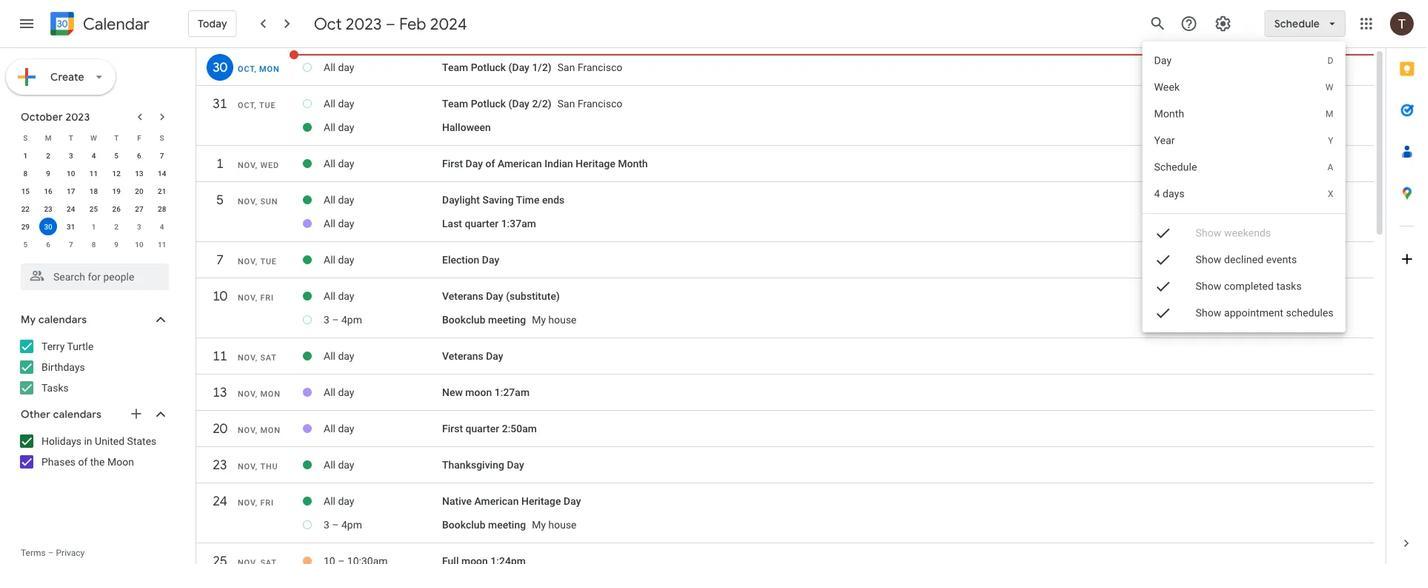 Task type: describe. For each thing, give the bounding box(es) containing it.
schedule inside 'menu item'
[[1155, 161, 1198, 173]]

– inside '24' row group
[[332, 519, 339, 532]]

27 element
[[130, 200, 148, 218]]

nov for 23
[[238, 462, 255, 472]]

7 row
[[196, 247, 1375, 281]]

– inside 10 row group
[[332, 314, 339, 326]]

24 for 24 element
[[67, 205, 75, 213]]

terms – privacy
[[21, 548, 85, 559]]

veterans day (substitute) button
[[442, 290, 560, 303]]

nov , wed
[[238, 161, 279, 170]]

, for 1
[[255, 161, 258, 170]]

0 horizontal spatial 9
[[46, 169, 50, 178]]

nov for 1
[[238, 161, 255, 170]]

all for 5
[[324, 194, 336, 206]]

calendar
[[83, 14, 150, 34]]

my inside dropdown button
[[21, 313, 36, 327]]

week
[[1155, 81, 1181, 93]]

19
[[112, 187, 121, 196]]

2024
[[430, 13, 468, 34]]

20 for 20 element
[[135, 187, 143, 196]]

first day of american indian heritage month button
[[442, 158, 648, 170]]

2/2)
[[532, 98, 552, 110]]

, for 10
[[255, 293, 258, 303]]

schedules
[[1287, 307, 1335, 319]]

fri for 24
[[260, 499, 274, 508]]

daylight
[[442, 194, 480, 206]]

veterans day button
[[442, 350, 504, 363]]

appointment
[[1225, 307, 1284, 319]]

cell for all day cell corresponding to 30
[[442, 56, 1367, 79]]

election day button
[[442, 254, 500, 266]]

nov , fri for 10
[[238, 293, 274, 303]]

0 horizontal spatial 2
[[46, 151, 50, 160]]

tue for 31
[[259, 101, 276, 110]]

12 element
[[108, 165, 125, 182]]

day for 10
[[338, 290, 355, 303]]

francisco for 31
[[578, 98, 623, 110]]

30, today element
[[39, 218, 57, 236]]

november 5 element
[[17, 236, 34, 253]]

1 link
[[207, 150, 233, 177]]

first day of american indian heritage month
[[442, 158, 648, 170]]

3 – 4pm for 10
[[324, 314, 362, 326]]

cell for all day cell associated with 31
[[442, 92, 1367, 116]]

quarter for 1:37am
[[465, 218, 499, 230]]

10 link
[[207, 283, 233, 310]]

halloween
[[442, 121, 491, 134]]

year menu item
[[1143, 127, 1346, 154]]

month inside menu item
[[1155, 108, 1185, 120]]

san for 31
[[558, 98, 575, 110]]

add other calendars image
[[129, 407, 144, 422]]

nov , sun
[[238, 197, 278, 206]]

heritage inside 1 row
[[576, 158, 616, 170]]

31 row
[[196, 90, 1375, 124]]

14
[[158, 169, 166, 178]]

calendars for other calendars
[[53, 408, 102, 422]]

oct , tue
[[238, 101, 276, 110]]

1 t from the left
[[69, 133, 73, 142]]

2 check checkbox item from the top
[[1143, 247, 1346, 273]]

other calendars
[[21, 408, 102, 422]]

other calendars list
[[3, 430, 184, 474]]

meeting for 24
[[488, 519, 526, 532]]

today
[[198, 17, 227, 30]]

month menu item
[[1143, 101, 1346, 127]]

house for 10
[[549, 314, 577, 326]]

heritage inside 24 row
[[522, 496, 561, 508]]

6 day from the top
[[338, 218, 355, 230]]

3 all day from the top
[[324, 121, 355, 134]]

(day for 30
[[509, 61, 530, 74]]

22
[[21, 205, 30, 213]]

indian
[[545, 158, 573, 170]]

first quarter 2:50am button
[[442, 423, 537, 435]]

first quarter 2:50am
[[442, 423, 537, 435]]

1 horizontal spatial 2
[[114, 222, 119, 231]]

(substitute)
[[506, 290, 560, 303]]

menu containing check
[[1143, 41, 1346, 333]]

day for 31
[[338, 98, 355, 110]]

14 element
[[153, 165, 171, 182]]

1/2)
[[532, 61, 552, 74]]

24 element
[[62, 200, 80, 218]]

17 element
[[62, 182, 80, 200]]

4pm for 10
[[342, 314, 362, 326]]

10 for the 10 element
[[67, 169, 75, 178]]

bookclub for 24
[[442, 519, 486, 532]]

23 row
[[196, 452, 1375, 486]]

13 for 13 element
[[135, 169, 143, 178]]

nov for 24
[[238, 499, 255, 508]]

30 cell
[[37, 218, 60, 236]]

last
[[442, 218, 462, 230]]

20 link
[[207, 416, 233, 442]]

nov , sat
[[238, 353, 277, 363]]

26
[[112, 205, 121, 213]]

my calendars button
[[3, 308, 184, 332]]

election day
[[442, 254, 500, 266]]

day for 7
[[482, 254, 500, 266]]

terry turtle
[[41, 341, 94, 353]]

all for 10
[[324, 290, 336, 303]]

sat
[[260, 353, 277, 363]]

11 element
[[85, 165, 103, 182]]

2 t from the left
[[114, 133, 119, 142]]

24 for 24 link on the bottom left of page
[[212, 493, 227, 510]]

22 element
[[17, 200, 34, 218]]

american inside 24 row
[[475, 496, 519, 508]]

completed
[[1225, 280, 1275, 293]]

31 for 31 link
[[212, 95, 227, 112]]

all day for 20
[[324, 423, 355, 435]]

other
[[21, 408, 51, 422]]

terry
[[41, 341, 65, 353]]

native american heritage day button
[[442, 496, 581, 508]]

18
[[90, 187, 98, 196]]

day menu item
[[1143, 47, 1346, 74]]

day inside menu item
[[1155, 54, 1173, 67]]

schedule inside dropdown button
[[1275, 17, 1321, 30]]

all day cell for 11
[[324, 345, 442, 368]]

all day cell for 20
[[324, 417, 442, 441]]

bookclub meeting my house for 10
[[442, 314, 577, 326]]

16
[[44, 187, 52, 196]]

day for 1
[[466, 158, 483, 170]]

team potluck (day 2/2) san francisco
[[442, 98, 623, 110]]

29
[[21, 222, 30, 231]]

holidays in united states
[[41, 435, 157, 448]]

4 days
[[1155, 188, 1186, 200]]

calendars for my calendars
[[38, 313, 87, 327]]

show appointment schedules
[[1196, 307, 1335, 319]]

united
[[95, 435, 125, 448]]

oct for oct , tue
[[238, 101, 254, 110]]

2:50am
[[502, 423, 537, 435]]

wed
[[260, 161, 279, 170]]

create button
[[6, 59, 116, 95]]

potluck for 31
[[471, 98, 506, 110]]

31 for 31 element
[[67, 222, 75, 231]]

create
[[50, 70, 84, 84]]

privacy link
[[56, 548, 85, 559]]

november 6 element
[[39, 236, 57, 253]]

team potluck (day 1/2) san francisco
[[442, 61, 623, 74]]

nov , fri for 24
[[238, 499, 274, 508]]

american inside 1 row
[[498, 158, 542, 170]]

november 2 element
[[108, 218, 125, 236]]

day for 30
[[338, 61, 355, 74]]

last quarter 1:37am button
[[442, 218, 537, 230]]

veterans for 10
[[442, 290, 484, 303]]

all day for 23
[[324, 459, 355, 471]]

all for 1
[[324, 158, 336, 170]]

11 for 11 element at the top left of the page
[[90, 169, 98, 178]]

all day for 7
[[324, 254, 355, 266]]

10 row
[[196, 283, 1375, 317]]

7 link
[[207, 247, 233, 273]]

11 row
[[196, 343, 1375, 377]]

1 s from the left
[[23, 133, 28, 142]]

13 row
[[196, 379, 1375, 413]]

13 link
[[207, 379, 233, 406]]

veterans for 11
[[442, 350, 484, 363]]

tue for 7
[[260, 257, 277, 266]]

all day for 11
[[324, 350, 355, 363]]

0 vertical spatial 8
[[23, 169, 28, 178]]

oct for oct 2023 – feb 2024
[[314, 13, 342, 34]]

1 horizontal spatial 7
[[160, 151, 164, 160]]

m for s
[[45, 133, 51, 142]]

21
[[158, 187, 166, 196]]

7 for november 7 element
[[69, 240, 73, 249]]

team potluck (day 2/2) button
[[442, 98, 552, 110]]

row containing 22
[[14, 200, 173, 218]]

nov , mon for 13
[[238, 390, 281, 399]]

all day cell for 13
[[324, 381, 442, 405]]

all day cell for 24
[[324, 490, 442, 514]]

grid containing 30
[[196, 48, 1375, 565]]

30 row group
[[196, 54, 1375, 88]]

main drawer image
[[18, 15, 36, 33]]

all for 7
[[324, 254, 336, 266]]

24 row group
[[196, 488, 1375, 544]]

month inside 1 row
[[618, 158, 648, 170]]

17
[[67, 187, 75, 196]]

0 vertical spatial 4
[[92, 151, 96, 160]]

, for 30
[[254, 64, 257, 74]]

23 for 23 link
[[212, 457, 227, 474]]

0 vertical spatial 6
[[137, 151, 141, 160]]

nov for 7
[[238, 257, 255, 266]]

mon for 30
[[259, 64, 280, 74]]

november 4 element
[[153, 218, 171, 236]]

25 element
[[85, 200, 103, 218]]

all day cell for 7
[[324, 248, 442, 272]]

10 element
[[62, 165, 80, 182]]

year
[[1155, 134, 1176, 147]]

francisco for 30
[[578, 61, 623, 74]]

x
[[1329, 189, 1335, 199]]

day for 11
[[338, 350, 355, 363]]

check for show appointment schedules
[[1155, 305, 1173, 322]]

Search for people text field
[[30, 264, 160, 290]]

other calendars button
[[3, 403, 184, 427]]

sun
[[260, 197, 278, 206]]

week menu item
[[1143, 74, 1346, 101]]

thanksgiving day button
[[442, 459, 525, 471]]

all day for 31
[[324, 98, 355, 110]]

28
[[158, 205, 166, 213]]

day for 23
[[338, 459, 355, 471]]

1 for "1" link
[[216, 155, 223, 172]]

my for 10
[[532, 314, 546, 326]]

november 3 element
[[130, 218, 148, 236]]

settings menu image
[[1215, 15, 1233, 33]]

day for 23
[[507, 459, 525, 471]]

1 vertical spatial 6
[[46, 240, 50, 249]]

row group containing 1
[[14, 147, 173, 253]]

16 element
[[39, 182, 57, 200]]

4 for november 4 element
[[160, 222, 164, 231]]

0 horizontal spatial 1
[[23, 151, 28, 160]]

the
[[90, 456, 105, 468]]

day inside 24 row
[[564, 496, 581, 508]]

31 element
[[62, 218, 80, 236]]

schedule button
[[1265, 6, 1346, 41]]

19 element
[[108, 182, 125, 200]]

veterans day (substitute)
[[442, 290, 560, 303]]

15
[[21, 187, 30, 196]]

30 for 30 link
[[212, 59, 227, 76]]

31 row group
[[196, 90, 1375, 146]]

y
[[1329, 136, 1335, 146]]

bookclub meeting button for 10
[[442, 314, 526, 326]]

4 days menu item
[[1143, 181, 1346, 207]]



Task type: locate. For each thing, give the bounding box(es) containing it.
all day inside 23 row
[[324, 459, 355, 471]]

2 (day from the top
[[509, 98, 530, 110]]

day for 24
[[338, 496, 355, 508]]

check checkbox item up "show completed tasks"
[[1143, 247, 1346, 273]]

4 day from the top
[[338, 158, 355, 170]]

10 row group
[[196, 283, 1375, 339]]

tasks
[[41, 382, 69, 394]]

day inside 30 row
[[338, 61, 355, 74]]

2 up november 9 element
[[114, 222, 119, 231]]

0 vertical spatial bookclub
[[442, 314, 486, 326]]

nov inside 11 'row'
[[238, 353, 255, 363]]

of inside 1 row
[[486, 158, 495, 170]]

1 bookclub from the top
[[442, 314, 486, 326]]

nov inside 10 row
[[238, 293, 255, 303]]

1 horizontal spatial 24
[[212, 493, 227, 510]]

0 vertical spatial 5
[[114, 151, 119, 160]]

13
[[135, 169, 143, 178], [212, 384, 227, 401]]

0 vertical spatial schedule
[[1275, 17, 1321, 30]]

2 fri from the top
[[260, 499, 274, 508]]

november 9 element
[[108, 236, 125, 253]]

, for 7
[[255, 257, 258, 266]]

2 horizontal spatial 10
[[212, 288, 227, 305]]

calendar heading
[[80, 14, 150, 34]]

1 horizontal spatial 4
[[160, 222, 164, 231]]

2 team from the top
[[442, 98, 468, 110]]

all for 24
[[324, 496, 336, 508]]

cell containing team potluck (day 1/2)
[[442, 56, 1367, 79]]

2023 for october
[[66, 110, 90, 124]]

1 potluck from the top
[[471, 61, 506, 74]]

2 check from the top
[[1155, 251, 1173, 269]]

of up saving
[[486, 158, 495, 170]]

house inside '24' row group
[[549, 519, 577, 532]]

all inside 20 'row'
[[324, 423, 336, 435]]

all inside 30 row
[[324, 61, 336, 74]]

san
[[558, 61, 575, 74], [558, 98, 575, 110]]

team up "halloween"
[[442, 98, 468, 110]]

show left completed
[[1196, 280, 1222, 293]]

nov , fri right '10' link
[[238, 293, 274, 303]]

1 check checkbox item from the top
[[1143, 220, 1346, 247]]

m for month
[[1327, 109, 1335, 119]]

day inside 5 row
[[338, 194, 355, 206]]

15 element
[[17, 182, 34, 200]]

first down new
[[442, 423, 463, 435]]

mon inside 30 row
[[259, 64, 280, 74]]

meeting down native american heritage day button
[[488, 519, 526, 532]]

team for 31
[[442, 98, 468, 110]]

27
[[135, 205, 143, 213]]

2 vertical spatial 5
[[23, 240, 28, 249]]

mon down sat
[[260, 390, 281, 399]]

, up nov , thu
[[255, 426, 258, 435]]

0 horizontal spatial 7
[[69, 240, 73, 249]]

nov inside "13" row
[[238, 390, 255, 399]]

cell for 3 – 4pm cell related to 24
[[442, 514, 1367, 537]]

(day left 2/2)
[[509, 98, 530, 110]]

fri inside 10 row
[[260, 293, 274, 303]]

0 vertical spatial house
[[549, 314, 577, 326]]

show left weekends
[[1196, 227, 1222, 239]]

day for 7
[[338, 254, 355, 266]]

mon for 13
[[260, 390, 281, 399]]

t left f
[[114, 133, 119, 142]]

nov for 13
[[238, 390, 255, 399]]

in
[[84, 435, 92, 448]]

2 3 – 4pm from the top
[[324, 519, 362, 532]]

oct , mon
[[238, 64, 280, 74]]

0 vertical spatial meeting
[[488, 314, 526, 326]]

show left the 'appointment'
[[1196, 307, 1222, 319]]

5 nov from the top
[[238, 353, 255, 363]]

18 element
[[85, 182, 103, 200]]

13 all day cell from the top
[[324, 490, 442, 514]]

7 all day from the top
[[324, 254, 355, 266]]

1 horizontal spatial 5
[[114, 151, 119, 160]]

nov right 24 link on the bottom left of page
[[238, 499, 255, 508]]

first for 1
[[442, 158, 463, 170]]

saving
[[483, 194, 514, 206]]

1 vertical spatial 13
[[212, 384, 227, 401]]

20 down 13 link
[[212, 421, 227, 438]]

t down october 2023 in the top of the page
[[69, 133, 73, 142]]

november 8 element
[[85, 236, 103, 253]]

1 show from the top
[[1196, 227, 1222, 239]]

2 show from the top
[[1196, 254, 1222, 266]]

3 day from the top
[[338, 121, 355, 134]]

new moon 1:27am
[[442, 387, 530, 399]]

2 house from the top
[[549, 519, 577, 532]]

potluck inside the 31 row
[[471, 98, 506, 110]]

5 all day cell from the top
[[324, 188, 442, 212]]

4 show from the top
[[1196, 307, 1222, 319]]

san right 1/2)
[[558, 61, 575, 74]]

my inside '24' row group
[[532, 519, 546, 532]]

house inside 10 row group
[[549, 314, 577, 326]]

2023 left the "feb" on the top left
[[346, 13, 382, 34]]

0 vertical spatial calendars
[[38, 313, 87, 327]]

ends
[[542, 194, 565, 206]]

days
[[1164, 188, 1186, 200]]

oct inside 30 row
[[238, 64, 254, 74]]

all day cell inside 11 'row'
[[324, 345, 442, 368]]

4 for 4 days
[[1155, 188, 1161, 200]]

3 – 4pm for 24
[[324, 519, 362, 532]]

9 all day cell from the top
[[324, 345, 442, 368]]

fri for 10
[[260, 293, 274, 303]]

7 inside row
[[216, 252, 223, 269]]

october 2023
[[21, 110, 90, 124]]

october
[[21, 110, 63, 124]]

11 down november 4 element
[[158, 240, 166, 249]]

1 (day from the top
[[509, 61, 530, 74]]

1 vertical spatial 5
[[216, 192, 223, 209]]

31 down 30 link
[[212, 95, 227, 112]]

13 day from the top
[[338, 496, 355, 508]]

, inside 5 row
[[255, 197, 258, 206]]

s right f
[[160, 133, 164, 142]]

11 all from the top
[[324, 423, 336, 435]]

day for 1
[[338, 158, 355, 170]]

all day for 24
[[324, 496, 355, 508]]

3 – 4pm cell for 10
[[324, 308, 442, 332]]

4pm inside 10 row group
[[342, 314, 362, 326]]

calendar element
[[47, 9, 150, 41]]

nov , mon for 20
[[238, 426, 281, 435]]

halloween button
[[442, 121, 491, 134]]

8 all day from the top
[[324, 290, 355, 303]]

m
[[1327, 109, 1335, 119], [45, 133, 51, 142]]

25
[[90, 205, 98, 213]]

check for show completed tasks
[[1155, 278, 1173, 296]]

all day cell inside 1 row
[[324, 152, 442, 176]]

10 for the 'november 10' element
[[135, 240, 143, 249]]

21 element
[[153, 182, 171, 200]]

0 vertical spatial 3 – 4pm cell
[[324, 308, 442, 332]]

m down the "october"
[[45, 133, 51, 142]]

0 vertical spatial of
[[486, 158, 495, 170]]

13 element
[[130, 165, 148, 182]]

1 for november 1 element
[[92, 222, 96, 231]]

all day inside 30 row
[[324, 61, 355, 74]]

check checkbox item up declined
[[1143, 220, 1346, 247]]

3 check checkbox item from the top
[[1143, 273, 1346, 300]]

12 day from the top
[[338, 459, 355, 471]]

2 nov from the top
[[238, 197, 255, 206]]

nov right 13 link
[[238, 390, 255, 399]]

0 vertical spatial san
[[558, 61, 575, 74]]

30 link
[[207, 54, 233, 81]]

row containing 8
[[14, 165, 173, 182]]

0 vertical spatial veterans
[[442, 290, 484, 303]]

1 vertical spatial 7
[[69, 240, 73, 249]]

row containing s
[[14, 129, 173, 147]]

day for 10
[[486, 290, 504, 303]]

potluck
[[471, 61, 506, 74], [471, 98, 506, 110]]

all day cell inside 10 row
[[324, 285, 442, 308]]

2 san from the top
[[558, 98, 575, 110]]

all day inside 7 row
[[324, 254, 355, 266]]

10 down '7' link
[[212, 288, 227, 305]]

3 nov from the top
[[238, 257, 255, 266]]

3 – 4pm
[[324, 314, 362, 326], [324, 519, 362, 532]]

nov , mon inside "13" row
[[238, 390, 281, 399]]

s
[[23, 133, 28, 142], [160, 133, 164, 142]]

20 for 20 link on the bottom
[[212, 421, 227, 438]]

tab list
[[1387, 48, 1428, 523]]

tue
[[259, 101, 276, 110], [260, 257, 277, 266]]

nov , tue
[[238, 257, 277, 266]]

w inside menu item
[[1326, 82, 1335, 93]]

1 vertical spatial of
[[78, 456, 88, 468]]

row group
[[14, 147, 173, 253]]

november 11 element
[[153, 236, 171, 253]]

30 inside row
[[212, 59, 227, 76]]

0 horizontal spatial 23
[[44, 205, 52, 213]]

3 all day cell from the top
[[324, 116, 442, 139]]

november 10 element
[[130, 236, 148, 253]]

1 horizontal spatial 6
[[137, 151, 141, 160]]

11 day from the top
[[338, 423, 355, 435]]

1 vertical spatial fri
[[260, 499, 274, 508]]

2 horizontal spatial 11
[[212, 348, 227, 365]]

0 horizontal spatial 30
[[44, 222, 52, 231]]

, down nov , thu
[[255, 499, 258, 508]]

s down the "october"
[[23, 133, 28, 142]]

meeting
[[488, 314, 526, 326], [488, 519, 526, 532]]

oct inside the 31 row
[[238, 101, 254, 110]]

0 vertical spatial 9
[[46, 169, 50, 178]]

bookclub
[[442, 314, 486, 326], [442, 519, 486, 532]]

6 all from the top
[[324, 218, 336, 230]]

day for 13
[[338, 387, 355, 399]]

american up "time"
[[498, 158, 542, 170]]

bookclub meeting my house inside 10 row group
[[442, 314, 577, 326]]

1 horizontal spatial 1
[[92, 222, 96, 231]]

None search field
[[0, 258, 184, 290]]

all day cell for 5
[[324, 188, 442, 212]]

0 horizontal spatial 11
[[90, 169, 98, 178]]

show for show appointment schedules
[[1196, 307, 1222, 319]]

7 all day cell from the top
[[324, 248, 442, 272]]

30 row
[[196, 54, 1375, 88]]

1 vertical spatial francisco
[[578, 98, 623, 110]]

w inside october 2023 grid
[[90, 133, 97, 142]]

of left the on the left bottom
[[78, 456, 88, 468]]

check for show weekends
[[1155, 225, 1173, 242]]

3 inside '24' row group
[[324, 519, 330, 532]]

6 nov from the top
[[238, 390, 255, 399]]

10 for '10' link
[[212, 288, 227, 305]]

mon inside "13" row
[[260, 390, 281, 399]]

row containing 29
[[14, 218, 173, 236]]

moon
[[466, 387, 492, 399]]

meeting for 10
[[488, 314, 526, 326]]

all day cell for 30
[[324, 56, 442, 79]]

, left the thu
[[255, 462, 258, 472]]

0 vertical spatial w
[[1326, 82, 1335, 93]]

native
[[442, 496, 472, 508]]

9 up the 16 element at the left of page
[[46, 169, 50, 178]]

check
[[1155, 225, 1173, 242], [1155, 251, 1173, 269], [1155, 278, 1173, 296], [1155, 305, 1173, 322]]

1:27am
[[495, 387, 530, 399]]

1 san from the top
[[558, 61, 575, 74]]

first up daylight
[[442, 158, 463, 170]]

row containing 15
[[14, 182, 173, 200]]

4 down 28 element
[[160, 222, 164, 231]]

1 vertical spatial 23
[[212, 457, 227, 474]]

tue inside 7 row
[[260, 257, 277, 266]]

2 vertical spatial mon
[[260, 426, 281, 435]]

all day inside 10 row
[[324, 290, 355, 303]]

5 all day from the top
[[324, 194, 355, 206]]

5 for november 5 element
[[23, 240, 28, 249]]

potluck up team potluck (day 2/2) button
[[471, 61, 506, 74]]

1 vertical spatial (day
[[509, 98, 530, 110]]

all day cell for 23
[[324, 454, 442, 477]]

2 3 – 4pm cell from the top
[[324, 514, 442, 537]]

native american heritage day
[[442, 496, 581, 508]]

show for show weekends
[[1196, 227, 1222, 239]]

all day inside the 31 row
[[324, 98, 355, 110]]

8 up 15 element on the left top of page
[[23, 169, 28, 178]]

1
[[23, 151, 28, 160], [216, 155, 223, 172], [92, 222, 96, 231]]

bookclub meeting my house down veterans day (substitute)
[[442, 314, 577, 326]]

24
[[67, 205, 75, 213], [212, 493, 227, 510]]

m up y
[[1327, 109, 1335, 119]]

day for 5
[[338, 194, 355, 206]]

0 horizontal spatial 8
[[23, 169, 28, 178]]

11 for 11 link
[[212, 348, 227, 365]]

day inside 7 row
[[482, 254, 500, 266]]

5 row
[[196, 187, 1375, 221]]

, inside 10 row
[[255, 293, 258, 303]]

, inside 1 row
[[255, 161, 258, 170]]

31 inside row group
[[67, 222, 75, 231]]

8 down november 1 element
[[92, 240, 96, 249]]

calendars up terry turtle
[[38, 313, 87, 327]]

5 day from the top
[[338, 194, 355, 206]]

0 horizontal spatial t
[[69, 133, 73, 142]]

0 horizontal spatial s
[[23, 133, 28, 142]]

1 all day cell from the top
[[324, 56, 442, 79]]

bookclub meeting my house down native american heritage day button
[[442, 519, 577, 532]]

nov right '7' link
[[238, 257, 255, 266]]

0 vertical spatial team
[[442, 61, 468, 74]]

6 all day from the top
[[324, 218, 355, 230]]

all for 23
[[324, 459, 336, 471]]

1 bookclub meeting button from the top
[[442, 314, 526, 326]]

11 all day from the top
[[324, 423, 355, 435]]

nov inside 5 row
[[238, 197, 255, 206]]

of inside other calendars list
[[78, 456, 88, 468]]

all inside 23 row
[[324, 459, 336, 471]]

nov left wed
[[238, 161, 255, 170]]

1 row
[[196, 150, 1375, 185]]

, inside 23 row
[[255, 462, 258, 472]]

show
[[1196, 227, 1222, 239], [1196, 254, 1222, 266], [1196, 280, 1222, 293], [1196, 307, 1222, 319]]

24 down 23 link
[[212, 493, 227, 510]]

all inside 10 row
[[324, 290, 336, 303]]

veterans inside 10 row
[[442, 290, 484, 303]]

7 day from the top
[[338, 254, 355, 266]]

13 all day from the top
[[324, 496, 355, 508]]

0 vertical spatial quarter
[[465, 218, 499, 230]]

1 vertical spatial tue
[[260, 257, 277, 266]]

house down native american heritage day button
[[549, 519, 577, 532]]

1 vertical spatial quarter
[[466, 423, 500, 435]]

1 vertical spatial nov , mon
[[238, 426, 281, 435]]

1 day from the top
[[338, 61, 355, 74]]

mon up oct , tue
[[259, 64, 280, 74]]

1 3 – 4pm from the top
[[324, 314, 362, 326]]

10 all from the top
[[324, 387, 336, 399]]

my for 24
[[532, 519, 546, 532]]

28 element
[[153, 200, 171, 218]]

all inside 5 row
[[324, 194, 336, 206]]

5 inside row
[[216, 192, 223, 209]]

show declined events
[[1196, 254, 1298, 266]]

team inside the 31 row
[[442, 98, 468, 110]]

5 all from the top
[[324, 194, 336, 206]]

10 all day cell from the top
[[324, 381, 442, 405]]

all day inside 11 'row'
[[324, 350, 355, 363]]

nov , fri right 24 link on the bottom left of page
[[238, 499, 274, 508]]

10 inside row
[[212, 288, 227, 305]]

f
[[137, 133, 141, 142]]

1 vertical spatial 2023
[[66, 110, 90, 124]]

nov , mon up nov , thu
[[238, 426, 281, 435]]

3 show from the top
[[1196, 280, 1222, 293]]

4 check checkbox item from the top
[[1143, 300, 1346, 327]]

nov right '10' link
[[238, 293, 255, 303]]

, inside 11 'row'
[[255, 353, 258, 363]]

1 fri from the top
[[260, 293, 274, 303]]

all day inside 5 row
[[324, 194, 355, 206]]

13 inside row
[[212, 384, 227, 401]]

tasks
[[1277, 280, 1303, 293]]

1 vertical spatial 8
[[92, 240, 96, 249]]

1 vertical spatial 11
[[158, 240, 166, 249]]

7 all from the top
[[324, 254, 336, 266]]

2 bookclub meeting button from the top
[[442, 519, 526, 532]]

heritage right indian on the left
[[576, 158, 616, 170]]

bookclub meeting my house inside '24' row group
[[442, 519, 577, 532]]

day inside 7 row
[[338, 254, 355, 266]]

2 all day cell from the top
[[324, 92, 442, 116]]

2 vertical spatial oct
[[238, 101, 254, 110]]

francisco inside 30 row
[[578, 61, 623, 74]]

2 nov , mon from the top
[[238, 426, 281, 435]]

all day for 13
[[324, 387, 355, 399]]

all day inside 20 'row'
[[324, 423, 355, 435]]

nov inside 7 row
[[238, 257, 255, 266]]

, for 23
[[255, 462, 258, 472]]

5 up 12 element
[[114, 151, 119, 160]]

10 all day from the top
[[324, 387, 355, 399]]

2 all from the top
[[324, 98, 336, 110]]

7 nov from the top
[[238, 426, 255, 435]]

all day cell inside 24 row
[[324, 490, 442, 514]]

show for show declined events
[[1196, 254, 1222, 266]]

2 day from the top
[[338, 98, 355, 110]]

2 up the 16 element at the left of page
[[46, 151, 50, 160]]

23 down 20 link on the bottom
[[212, 457, 227, 474]]

9 day from the top
[[338, 350, 355, 363]]

3 – 4pm inside '24' row group
[[324, 519, 362, 532]]

all day for 5
[[324, 194, 355, 206]]

1 vertical spatial calendars
[[53, 408, 102, 422]]

veterans
[[442, 290, 484, 303], [442, 350, 484, 363]]

day inside 23 row
[[338, 459, 355, 471]]

, for 11
[[255, 353, 258, 363]]

10 up 17
[[67, 169, 75, 178]]

schedule
[[1275, 17, 1321, 30], [1155, 161, 1198, 173]]

francisco right 2/2)
[[578, 98, 623, 110]]

all inside 1 row
[[324, 158, 336, 170]]

20 inside row group
[[135, 187, 143, 196]]

all day for 30
[[324, 61, 355, 74]]

0 vertical spatial first
[[442, 158, 463, 170]]

0 vertical spatial 30
[[212, 59, 227, 76]]

1 horizontal spatial 8
[[92, 240, 96, 249]]

1 francisco from the top
[[578, 61, 623, 74]]

schedule menu item
[[1143, 154, 1346, 181]]

day inside 11 'row'
[[486, 350, 504, 363]]

1 vertical spatial bookclub meeting my house
[[442, 519, 577, 532]]

1 nov , fri from the top
[[238, 293, 274, 303]]

8 day from the top
[[338, 290, 355, 303]]

1 horizontal spatial month
[[1155, 108, 1185, 120]]

1 horizontal spatial m
[[1327, 109, 1335, 119]]

all day cell inside 20 'row'
[[324, 417, 442, 441]]

5 down 29 element
[[23, 240, 28, 249]]

10 down november 3 element
[[135, 240, 143, 249]]

team down 2024
[[442, 61, 468, 74]]

oct for oct , mon
[[238, 64, 254, 74]]

my calendars list
[[3, 335, 184, 400]]

5 down "1" link
[[216, 192, 223, 209]]

, for 20
[[255, 426, 258, 435]]

11 all day cell from the top
[[324, 417, 442, 441]]

1 vertical spatial 4
[[1155, 188, 1161, 200]]

0 horizontal spatial schedule
[[1155, 161, 1198, 173]]

veterans down election
[[442, 290, 484, 303]]

, left sun
[[255, 197, 258, 206]]

day inside 20 'row'
[[338, 423, 355, 435]]

nov for 10
[[238, 293, 255, 303]]

1 vertical spatial first
[[442, 423, 463, 435]]

2023 right the "october"
[[66, 110, 90, 124]]

11 link
[[207, 343, 233, 370]]

29 element
[[17, 218, 34, 236]]

calendars
[[38, 313, 87, 327], [53, 408, 102, 422]]

11
[[90, 169, 98, 178], [158, 240, 166, 249], [212, 348, 227, 365]]

1 vertical spatial team
[[442, 98, 468, 110]]

2 bookclub meeting my house from the top
[[442, 519, 577, 532]]

cell containing team potluck (day 2/2)
[[442, 92, 1367, 116]]

show for show completed tasks
[[1196, 280, 1222, 293]]

all day cell
[[324, 56, 442, 79], [324, 92, 442, 116], [324, 116, 442, 139], [324, 152, 442, 176], [324, 188, 442, 212], [324, 212, 442, 236], [324, 248, 442, 272], [324, 285, 442, 308], [324, 345, 442, 368], [324, 381, 442, 405], [324, 417, 442, 441], [324, 454, 442, 477], [324, 490, 442, 514]]

0 vertical spatial 31
[[212, 95, 227, 112]]

,
[[254, 64, 257, 74], [254, 101, 257, 110], [255, 161, 258, 170], [255, 197, 258, 206], [255, 257, 258, 266], [255, 293, 258, 303], [255, 353, 258, 363], [255, 390, 258, 399], [255, 426, 258, 435], [255, 462, 258, 472], [255, 499, 258, 508]]

24 row
[[196, 488, 1375, 522]]

0 vertical spatial 11
[[90, 169, 98, 178]]

1 first from the top
[[442, 158, 463, 170]]

fri down the thu
[[260, 499, 274, 508]]

0 horizontal spatial 6
[[46, 240, 50, 249]]

check checkbox item
[[1143, 220, 1346, 247], [1143, 247, 1346, 273], [1143, 273, 1346, 300], [1143, 300, 1346, 327]]

6 down f
[[137, 151, 141, 160]]

12 all day cell from the top
[[324, 454, 442, 477]]

8
[[23, 169, 28, 178], [92, 240, 96, 249]]

last quarter 1:37am
[[442, 218, 537, 230]]

check checkbox item down declined
[[1143, 273, 1346, 300]]

house down (substitute)
[[549, 314, 577, 326]]

0 vertical spatial tue
[[259, 101, 276, 110]]

potluck inside 30 row
[[471, 61, 506, 74]]

11 up 13 link
[[212, 348, 227, 365]]

0 vertical spatial 23
[[44, 205, 52, 213]]

row containing 5
[[14, 236, 173, 253]]

thu
[[260, 462, 278, 472]]

0 horizontal spatial 31
[[67, 222, 75, 231]]

2 s from the left
[[160, 133, 164, 142]]

day inside 10 row
[[486, 290, 504, 303]]

(day inside the 31 row
[[509, 98, 530, 110]]

, right 31 link
[[254, 101, 257, 110]]

nov right 20 link on the bottom
[[238, 426, 255, 435]]

1 house from the top
[[549, 314, 577, 326]]

3 – 4pm cell
[[324, 308, 442, 332], [324, 514, 442, 537]]

bookclub meeting button for 24
[[442, 519, 526, 532]]

1 horizontal spatial of
[[486, 158, 495, 170]]

birthdays
[[41, 361, 85, 373]]

0 horizontal spatial month
[[618, 158, 648, 170]]

all inside 11 'row'
[[324, 350, 336, 363]]

nov , mon
[[238, 390, 281, 399], [238, 426, 281, 435]]

, inside 20 'row'
[[255, 426, 258, 435]]

cell
[[442, 56, 1367, 79], [442, 92, 1367, 116], [442, 308, 1367, 332], [442, 514, 1367, 537], [324, 550, 442, 565]]

mon up the thu
[[260, 426, 281, 435]]

bookclub inside 10 row group
[[442, 314, 486, 326]]

3 inside 10 row group
[[324, 314, 330, 326]]

privacy
[[56, 548, 85, 559]]

11 for november 11 element
[[158, 240, 166, 249]]

new
[[442, 387, 463, 399]]

menu
[[1143, 41, 1346, 333]]

phases
[[41, 456, 76, 468]]

, right 30 link
[[254, 64, 257, 74]]

holidays
[[41, 435, 82, 448]]

bookclub meeting button down native
[[442, 519, 526, 532]]

heritage down thanksgiving day at the bottom
[[522, 496, 561, 508]]

30 for 30, today element
[[44, 222, 52, 231]]

1:37am
[[501, 218, 537, 230]]

30 up november 6 element
[[44, 222, 52, 231]]

0 horizontal spatial heritage
[[522, 496, 561, 508]]

9 down 'november 2' element
[[114, 240, 119, 249]]

nov , fri inside 24 row
[[238, 499, 274, 508]]

1 horizontal spatial 11
[[158, 240, 166, 249]]

1 horizontal spatial schedule
[[1275, 17, 1321, 30]]

26 element
[[108, 200, 125, 218]]

1 vertical spatial w
[[90, 133, 97, 142]]

2 veterans from the top
[[442, 350, 484, 363]]

grid
[[196, 48, 1375, 565]]

veterans inside 11 'row'
[[442, 350, 484, 363]]

–
[[386, 13, 396, 34], [332, 314, 339, 326], [332, 519, 339, 532], [48, 548, 54, 559]]

, left wed
[[255, 161, 258, 170]]

new moon 1:27am button
[[442, 387, 530, 399]]

potluck up halloween button at the left top of page
[[471, 98, 506, 110]]

0 vertical spatial bookclub meeting my house
[[442, 314, 577, 326]]

2 potluck from the top
[[471, 98, 506, 110]]

daylight saving time ends
[[442, 194, 565, 206]]

1 vertical spatial 4pm
[[342, 519, 362, 532]]

23 element
[[39, 200, 57, 218]]

4 left days
[[1155, 188, 1161, 200]]

1 vertical spatial veterans
[[442, 350, 484, 363]]

2 nov , fri from the top
[[238, 499, 274, 508]]

1 vertical spatial 3 – 4pm cell
[[324, 514, 442, 537]]

all day cell inside "13" row
[[324, 381, 442, 405]]

november 1 element
[[85, 218, 103, 236]]

, down nov , sat
[[255, 390, 258, 399]]

mon for 20
[[260, 426, 281, 435]]

bookclub up veterans day 'button'
[[442, 314, 486, 326]]

11 inside 'row'
[[212, 348, 227, 365]]

all for 20
[[324, 423, 336, 435]]

0 vertical spatial 24
[[67, 205, 75, 213]]

meeting inside '24' row group
[[488, 519, 526, 532]]

t
[[69, 133, 73, 142], [114, 133, 119, 142]]

2 all day from the top
[[324, 98, 355, 110]]

potluck for 30
[[471, 61, 506, 74]]

1 all from the top
[[324, 61, 336, 74]]

13 up 20 link on the bottom
[[212, 384, 227, 401]]

quarter for 2:50am
[[466, 423, 500, 435]]

1 horizontal spatial 9
[[114, 240, 119, 249]]

row
[[14, 129, 173, 147], [14, 147, 173, 165], [14, 165, 173, 182], [14, 182, 173, 200], [14, 200, 173, 218], [14, 218, 173, 236], [14, 236, 173, 253], [196, 548, 1375, 565]]

8 all day cell from the top
[[324, 285, 442, 308]]

bookclub inside '24' row group
[[442, 519, 486, 532]]

11 up 18
[[90, 169, 98, 178]]

my calendars
[[21, 313, 87, 327]]

nov for 20
[[238, 426, 255, 435]]

all
[[324, 61, 336, 74], [324, 98, 336, 110], [324, 121, 336, 134], [324, 158, 336, 170], [324, 194, 336, 206], [324, 218, 336, 230], [324, 254, 336, 266], [324, 290, 336, 303], [324, 350, 336, 363], [324, 387, 336, 399], [324, 423, 336, 435], [324, 459, 336, 471], [324, 496, 336, 508]]

7 up '10' link
[[216, 252, 223, 269]]

bookclub down native
[[442, 519, 486, 532]]

day
[[1155, 54, 1173, 67], [466, 158, 483, 170], [482, 254, 500, 266], [486, 290, 504, 303], [486, 350, 504, 363], [507, 459, 525, 471], [564, 496, 581, 508]]

calendars up in
[[53, 408, 102, 422]]

d
[[1328, 56, 1335, 66]]

check for show declined events
[[1155, 251, 1173, 269]]

1 horizontal spatial 13
[[212, 384, 227, 401]]

bookclub meeting button down veterans day (substitute)
[[442, 314, 526, 326]]

1 vertical spatial 9
[[114, 240, 119, 249]]

november 7 element
[[62, 236, 80, 253]]

show weekends
[[1196, 227, 1272, 239]]

8 all from the top
[[324, 290, 336, 303]]

1 vertical spatial 3 – 4pm
[[324, 519, 362, 532]]

2023 for oct
[[346, 13, 382, 34]]

1 horizontal spatial 23
[[212, 457, 227, 474]]

20 element
[[130, 182, 148, 200]]

1 vertical spatial heritage
[[522, 496, 561, 508]]

all day for 1
[[324, 158, 355, 170]]

day inside 1 row
[[466, 158, 483, 170]]

2 4pm from the top
[[342, 519, 362, 532]]

all for 30
[[324, 61, 336, 74]]

0 vertical spatial 13
[[135, 169, 143, 178]]

4 up 11 element at the top left of the page
[[92, 151, 96, 160]]

6 down 30, today element
[[46, 240, 50, 249]]

20 up 27
[[135, 187, 143, 196]]

5 row group
[[196, 187, 1375, 242]]

row containing 1
[[14, 147, 173, 165]]

1 horizontal spatial 20
[[212, 421, 227, 438]]

(day left 1/2)
[[509, 61, 530, 74]]

fri down nov , tue
[[260, 293, 274, 303]]

1 up 15 element on the left top of page
[[23, 151, 28, 160]]

4pm inside '24' row group
[[342, 519, 362, 532]]

american down thanksgiving day at the bottom
[[475, 496, 519, 508]]

7
[[160, 151, 164, 160], [69, 240, 73, 249], [216, 252, 223, 269]]

6
[[137, 151, 141, 160], [46, 240, 50, 249]]

4 all from the top
[[324, 158, 336, 170]]

oct 2023 – feb 2024
[[314, 13, 468, 34]]

1 vertical spatial bookclub
[[442, 519, 486, 532]]

nov left sun
[[238, 197, 255, 206]]

30
[[212, 59, 227, 76], [44, 222, 52, 231]]

6 all day cell from the top
[[324, 212, 442, 236]]

24 down 17
[[67, 205, 75, 213]]

1 vertical spatial 10
[[135, 240, 143, 249]]

oct
[[314, 13, 342, 34], [238, 64, 254, 74], [238, 101, 254, 110]]

9 nov from the top
[[238, 499, 255, 508]]

1 vertical spatial mon
[[260, 390, 281, 399]]

check checkbox item down "show completed tasks"
[[1143, 300, 1346, 327]]

9 all day from the top
[[324, 350, 355, 363]]

9 all from the top
[[324, 350, 336, 363]]

0 horizontal spatial w
[[90, 133, 97, 142]]

quarter down saving
[[465, 218, 499, 230]]

30 inside cell
[[44, 222, 52, 231]]

schedule up days
[[1155, 161, 1198, 173]]

31 up november 7 element
[[67, 222, 75, 231]]

, inside 7 row
[[255, 257, 258, 266]]

1 vertical spatial nov , fri
[[238, 499, 274, 508]]

13 inside october 2023 grid
[[135, 169, 143, 178]]

12
[[112, 169, 121, 178]]

month
[[1155, 108, 1185, 120], [618, 158, 648, 170]]

bookclub for 10
[[442, 314, 486, 326]]

house for 24
[[549, 519, 577, 532]]

1 vertical spatial 30
[[44, 222, 52, 231]]

12 all from the top
[[324, 459, 336, 471]]

1 meeting from the top
[[488, 314, 526, 326]]

first inside 20 'row'
[[442, 423, 463, 435]]

12 all day from the top
[[324, 459, 355, 471]]

october 2023 grid
[[14, 129, 173, 253]]

show completed tasks
[[1196, 280, 1303, 293]]

nov left the thu
[[238, 462, 255, 472]]

states
[[127, 435, 157, 448]]

8 nov from the top
[[238, 462, 255, 472]]

1 veterans from the top
[[442, 290, 484, 303]]

, inside 30 row
[[254, 64, 257, 74]]

24 inside 24 element
[[67, 205, 75, 213]]

2 francisco from the top
[[578, 98, 623, 110]]

4pm for 24
[[342, 519, 362, 532]]

moon
[[107, 456, 134, 468]]

1 all day from the top
[[324, 61, 355, 74]]

4 nov from the top
[[238, 293, 255, 303]]

1 inside row
[[216, 155, 223, 172]]

first for 20
[[442, 423, 463, 435]]

2 horizontal spatial 7
[[216, 252, 223, 269]]

31 link
[[207, 90, 233, 117]]

quarter inside 20 'row'
[[466, 423, 500, 435]]

meeting inside 10 row group
[[488, 314, 526, 326]]

1 horizontal spatial s
[[160, 133, 164, 142]]

veterans day
[[442, 350, 504, 363]]

san inside 30 row
[[558, 61, 575, 74]]

1 nov , mon from the top
[[238, 390, 281, 399]]

0 horizontal spatial 10
[[67, 169, 75, 178]]

1 horizontal spatial 30
[[212, 59, 227, 76]]

bookclub meeting button
[[442, 314, 526, 326], [442, 519, 526, 532]]

all for 13
[[324, 387, 336, 399]]

2 meeting from the top
[[488, 519, 526, 532]]

13 all from the top
[[324, 496, 336, 508]]

4 all day from the top
[[324, 158, 355, 170]]

nov , fri inside 10 row
[[238, 293, 274, 303]]

3 all from the top
[[324, 121, 336, 134]]

20 row
[[196, 416, 1375, 450]]

1 vertical spatial american
[[475, 496, 519, 508]]

all day cell inside 23 row
[[324, 454, 442, 477]]

0 vertical spatial m
[[1327, 109, 1335, 119]]

0 horizontal spatial 13
[[135, 169, 143, 178]]

23 for '23' element
[[44, 205, 52, 213]]

nov inside 1 row
[[238, 161, 255, 170]]

san for 30
[[558, 61, 575, 74]]

0 horizontal spatial 2023
[[66, 110, 90, 124]]

first
[[442, 158, 463, 170], [442, 423, 463, 435]]

5
[[114, 151, 119, 160], [216, 192, 223, 209], [23, 240, 28, 249]]

, for 13
[[255, 390, 258, 399]]

0 horizontal spatial 4
[[92, 151, 96, 160]]

, for 24
[[255, 499, 258, 508]]



Task type: vqa. For each thing, say whether or not it's contained in the screenshot.


